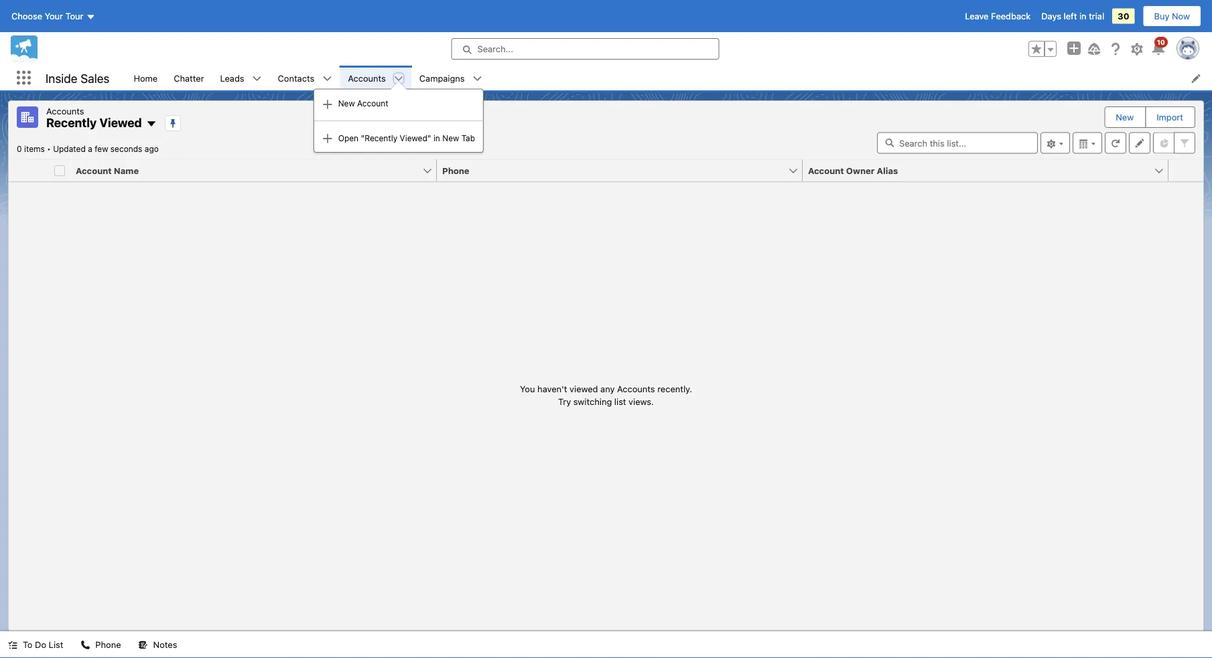 Task type: locate. For each thing, give the bounding box(es) containing it.
1 vertical spatial in
[[433, 133, 440, 143]]

text default image inside contacts list item
[[322, 74, 332, 83]]

status containing you haven't viewed any accounts recently.
[[520, 382, 692, 409]]

new left import
[[1116, 112, 1134, 122]]

group
[[1028, 41, 1057, 57]]

buy
[[1154, 11, 1170, 21]]

0 vertical spatial phone button
[[437, 160, 788, 181]]

switching
[[573, 397, 612, 407]]

accounts image
[[17, 107, 38, 128]]

status
[[520, 382, 692, 409]]

new for new account
[[338, 99, 355, 108]]

campaigns
[[419, 73, 465, 83]]

account left owner
[[808, 165, 844, 176]]

1 horizontal spatial accounts
[[348, 73, 386, 83]]

text default image inside notes button
[[138, 641, 148, 650]]

text default image left the to in the left of the page
[[8, 641, 17, 650]]

inside sales
[[46, 71, 110, 85]]

text default image down contacts list item at the top left of the page
[[322, 99, 333, 110]]

you haven't viewed any accounts recently. try switching list views.
[[520, 384, 692, 407]]

do
[[35, 640, 46, 650]]

to
[[23, 640, 32, 650]]

owner
[[846, 165, 875, 176]]

text default image
[[322, 74, 332, 83], [322, 133, 333, 144], [8, 641, 17, 650], [81, 641, 90, 650]]

1 horizontal spatial phone button
[[437, 160, 788, 181]]

cell inside recently viewed|accounts|list view 'element'
[[49, 160, 70, 182]]

0 horizontal spatial account
[[76, 165, 112, 176]]

2 horizontal spatial new
[[1116, 112, 1134, 122]]

1 horizontal spatial account
[[357, 99, 388, 108]]

accounts down inside
[[46, 106, 84, 116]]

recently viewed|accounts|list view element
[[8, 101, 1204, 632]]

import
[[1157, 112, 1183, 122]]

action image
[[1169, 160, 1203, 181]]

items
[[24, 144, 45, 154]]

home
[[134, 73, 158, 83]]

contacts list item
[[270, 66, 340, 90]]

10
[[1157, 38, 1165, 46]]

2 horizontal spatial accounts
[[617, 384, 655, 394]]

text default image inside open "recently viewed" in new tab link
[[322, 133, 333, 144]]

recently
[[46, 116, 97, 130]]

account owner alias
[[808, 165, 898, 176]]

left
[[1064, 11, 1077, 21]]

choose
[[11, 11, 42, 21]]

text default image right the contacts
[[322, 74, 332, 83]]

item number element
[[9, 160, 49, 182]]

list
[[49, 640, 63, 650]]

phone left notes button
[[95, 640, 121, 650]]

account inside button
[[808, 165, 844, 176]]

in right left
[[1079, 11, 1087, 21]]

campaigns link
[[411, 66, 473, 90]]

feedback
[[991, 11, 1031, 21]]

account for account name
[[76, 165, 112, 176]]

to do list
[[23, 640, 63, 650]]

phone element
[[437, 160, 811, 182]]

account down 'accounts' link
[[357, 99, 388, 108]]

account owner alias button
[[803, 160, 1154, 181]]

account
[[357, 99, 388, 108], [76, 165, 112, 176], [808, 165, 844, 176]]

text default image left 'notes'
[[138, 641, 148, 650]]

0 vertical spatial accounts
[[348, 73, 386, 83]]

0 vertical spatial new
[[338, 99, 355, 108]]

2 vertical spatial accounts
[[617, 384, 655, 394]]

phone
[[442, 165, 469, 176], [95, 640, 121, 650]]

10 button
[[1150, 37, 1168, 57]]

new left 'tab'
[[442, 133, 459, 143]]

account down a
[[76, 165, 112, 176]]

1 vertical spatial phone button
[[73, 632, 129, 659]]

buy now
[[1154, 11, 1190, 21]]

open "recently viewed" in new tab link
[[314, 127, 483, 150]]

0
[[17, 144, 22, 154]]

list
[[126, 66, 1212, 153]]

list containing home
[[126, 66, 1212, 153]]

recently viewed
[[46, 116, 142, 130]]

text default image right list
[[81, 641, 90, 650]]

accounts up views.
[[617, 384, 655, 394]]

new inside button
[[1116, 112, 1134, 122]]

tab
[[461, 133, 475, 143]]

account inside button
[[76, 165, 112, 176]]

2 horizontal spatial account
[[808, 165, 844, 176]]

1 vertical spatial accounts
[[46, 106, 84, 116]]

0 horizontal spatial phone button
[[73, 632, 129, 659]]

0 horizontal spatial new
[[338, 99, 355, 108]]

accounts up the new account
[[348, 73, 386, 83]]

notes
[[153, 640, 177, 650]]

action element
[[1169, 160, 1203, 182]]

phone inside recently viewed|accounts|list view 'element'
[[442, 165, 469, 176]]

viewed"
[[400, 133, 431, 143]]

text default image left open on the left
[[322, 133, 333, 144]]

open "recently viewed" in new tab
[[338, 133, 475, 143]]

•
[[47, 144, 51, 154]]

accounts list item
[[313, 66, 484, 153]]

new down 'accounts' link
[[338, 99, 355, 108]]

0 vertical spatial in
[[1079, 11, 1087, 21]]

text default image down search...
[[473, 74, 482, 83]]

1 horizontal spatial phone
[[442, 165, 469, 176]]

notes button
[[130, 632, 185, 659]]

now
[[1172, 11, 1190, 21]]

account name
[[76, 165, 139, 176]]

in
[[1079, 11, 1087, 21], [433, 133, 440, 143]]

leads link
[[212, 66, 252, 90]]

None search field
[[877, 132, 1038, 154]]

in inside open "recently viewed" in new tab link
[[433, 133, 440, 143]]

text default image for open "recently viewed" in new tab
[[322, 133, 333, 144]]

1 vertical spatial new
[[1116, 112, 1134, 122]]

phone button
[[437, 160, 788, 181], [73, 632, 129, 659]]

new account
[[338, 99, 388, 108]]

search...
[[477, 44, 513, 54]]

your
[[45, 11, 63, 21]]

accounts
[[348, 73, 386, 83], [46, 106, 84, 116], [617, 384, 655, 394]]

2 vertical spatial new
[[442, 133, 459, 143]]

text default image
[[252, 74, 262, 83], [394, 74, 403, 83], [473, 74, 482, 83], [322, 99, 333, 110], [146, 119, 157, 129], [138, 641, 148, 650]]

cell
[[49, 160, 70, 182]]

you
[[520, 384, 535, 394]]

account owner alias element
[[803, 160, 1177, 182]]

new
[[338, 99, 355, 108], [1116, 112, 1134, 122], [442, 133, 459, 143]]

phone down 'tab'
[[442, 165, 469, 176]]

haven't
[[537, 384, 567, 394]]

chatter
[[174, 73, 204, 83]]

trial
[[1089, 11, 1104, 21]]

0 horizontal spatial phone
[[95, 640, 121, 650]]

in right the viewed"
[[433, 133, 440, 143]]

choose your tour button
[[11, 5, 96, 27]]

0 horizontal spatial in
[[433, 133, 440, 143]]

text default image right leads
[[252, 74, 262, 83]]

0 vertical spatial phone
[[442, 165, 469, 176]]

text default image inside the to do list button
[[8, 641, 17, 650]]

1 vertical spatial phone
[[95, 640, 121, 650]]



Task type: vqa. For each thing, say whether or not it's contained in the screenshot.
Contacts list item
yes



Task type: describe. For each thing, give the bounding box(es) containing it.
inside
[[46, 71, 77, 85]]

status inside recently viewed|accounts|list view 'element'
[[520, 382, 692, 409]]

new for new
[[1116, 112, 1134, 122]]

days
[[1041, 11, 1061, 21]]

0 horizontal spatial accounts
[[46, 106, 84, 116]]

chatter link
[[166, 66, 212, 90]]

open
[[338, 133, 359, 143]]

text default image up ago
[[146, 119, 157, 129]]

choose your tour
[[11, 11, 83, 21]]

leave
[[965, 11, 989, 21]]

account name button
[[70, 160, 422, 181]]

ago
[[145, 144, 159, 154]]

new button
[[1105, 107, 1145, 127]]

views.
[[629, 397, 654, 407]]

new account link
[[314, 92, 483, 115]]

any
[[600, 384, 615, 394]]

text default image inside "campaigns" list item
[[473, 74, 482, 83]]

campaigns list item
[[411, 66, 490, 90]]

seconds
[[110, 144, 142, 154]]

home link
[[126, 66, 166, 90]]

viewed
[[570, 384, 598, 394]]

0 items • updated a few seconds ago
[[17, 144, 159, 154]]

accounts inside 'you haven't viewed any accounts recently. try switching list views.'
[[617, 384, 655, 394]]

accounts inside list item
[[348, 73, 386, 83]]

account name element
[[70, 160, 445, 182]]

text default image up "new account" link
[[394, 74, 403, 83]]

name
[[114, 165, 139, 176]]

to do list button
[[0, 632, 71, 659]]

phone button inside phone element
[[437, 160, 788, 181]]

days left in trial
[[1041, 11, 1104, 21]]

tour
[[65, 11, 83, 21]]

sales
[[81, 71, 110, 85]]

account inside list item
[[357, 99, 388, 108]]

text default image inside "new account" link
[[322, 99, 333, 110]]

a
[[88, 144, 92, 154]]

few
[[95, 144, 108, 154]]

leave feedback link
[[965, 11, 1031, 21]]

1 horizontal spatial in
[[1079, 11, 1087, 21]]

text default image for to do list
[[8, 641, 17, 650]]

search... button
[[451, 38, 719, 60]]

contacts
[[278, 73, 314, 83]]

text default image for phone
[[81, 641, 90, 650]]

contacts link
[[270, 66, 322, 90]]

leads
[[220, 73, 244, 83]]

leads list item
[[212, 66, 270, 90]]

import button
[[1146, 107, 1194, 127]]

viewed
[[99, 116, 142, 130]]

accounts link
[[340, 66, 394, 90]]

1 horizontal spatial new
[[442, 133, 459, 143]]

text default image inside leads list item
[[252, 74, 262, 83]]

leave feedback
[[965, 11, 1031, 21]]

try
[[558, 397, 571, 407]]

"recently
[[361, 133, 397, 143]]

updated
[[53, 144, 86, 154]]

recently.
[[657, 384, 692, 394]]

list
[[614, 397, 626, 407]]

account for account owner alias
[[808, 165, 844, 176]]

buy now button
[[1143, 5, 1201, 27]]

Search Recently Viewed list view. search field
[[877, 132, 1038, 154]]

recently viewed status
[[17, 144, 53, 154]]

item number image
[[9, 160, 49, 181]]

30
[[1118, 11, 1129, 21]]

alias
[[877, 165, 898, 176]]



